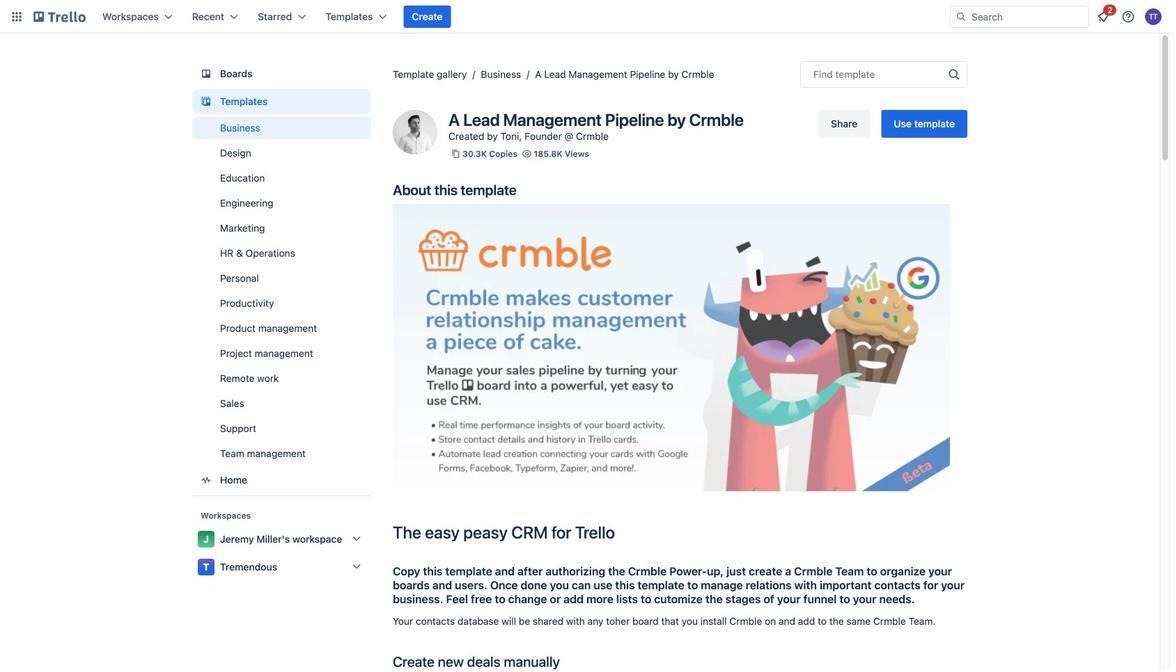 Task type: describe. For each thing, give the bounding box(es) containing it.
back to home image
[[33, 6, 86, 28]]

open information menu image
[[1121, 10, 1135, 24]]

search image
[[956, 11, 967, 22]]

terry turtle (terryturtle) image
[[1145, 8, 1162, 25]]

primary element
[[0, 0, 1170, 33]]



Task type: locate. For each thing, give the bounding box(es) containing it.
board image
[[198, 65, 215, 82]]

2 notifications image
[[1095, 8, 1112, 25]]

toni, founder @ crmble image
[[393, 110, 437, 155]]

None field
[[800, 61, 967, 88]]

template board image
[[198, 93, 215, 110]]

home image
[[198, 472, 215, 489]]

Search field
[[967, 7, 1089, 26]]



Task type: vqa. For each thing, say whether or not it's contained in the screenshot.
Primary element
yes



